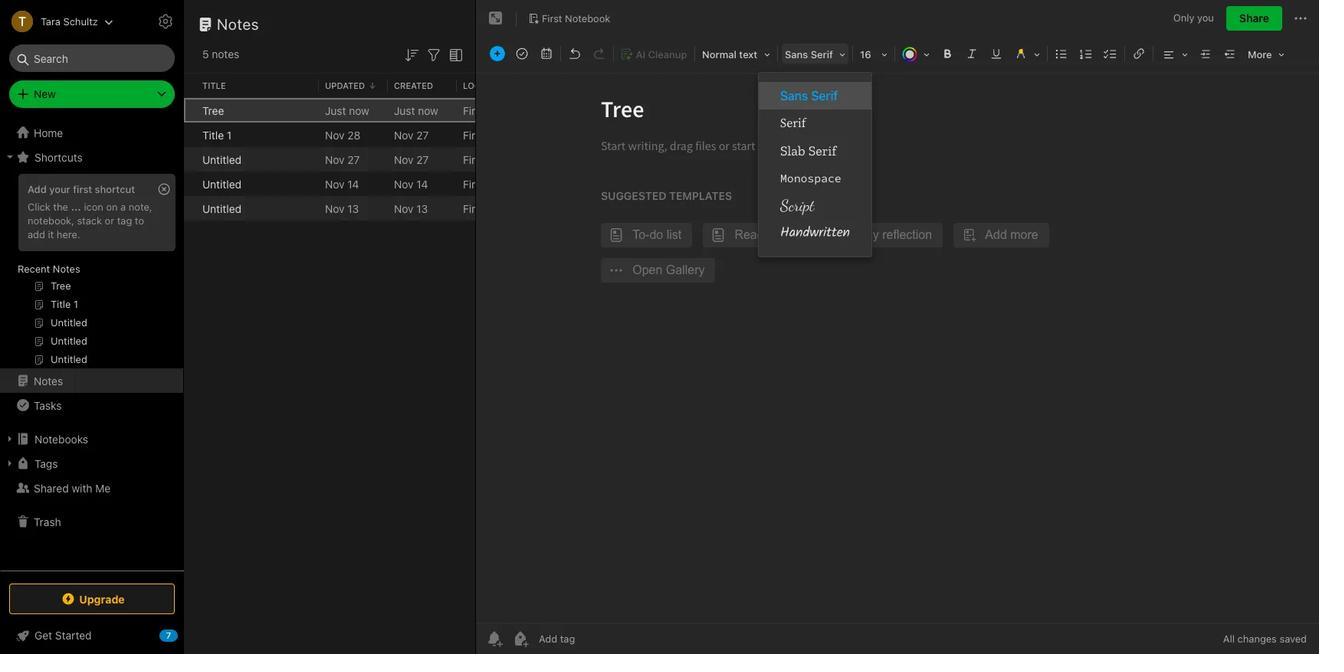 Task type: vqa. For each thing, say whether or not it's contained in the screenshot.
To-Do List Do Now Do Soon For The Future Nov 3
no



Task type: locate. For each thing, give the bounding box(es) containing it.
3 cell from the top
[[184, 172, 196, 196]]

a
[[120, 201, 126, 213]]

task image
[[511, 43, 533, 64]]

2 vertical spatial notes
[[34, 375, 63, 388]]

first
[[73, 183, 92, 196]]

1 cell from the top
[[184, 98, 196, 123]]

Account field
[[0, 6, 113, 37]]

serif link
[[759, 110, 872, 137]]

13
[[348, 202, 359, 215], [417, 202, 428, 215]]

5
[[202, 48, 209, 61]]

0 horizontal spatial just
[[325, 104, 346, 117]]

notebook
[[565, 12, 611, 24], [488, 104, 536, 117], [488, 128, 536, 141], [488, 153, 536, 166], [488, 178, 536, 191], [488, 202, 536, 215]]

slab serif
[[781, 143, 837, 159]]

1 horizontal spatial just now
[[394, 104, 438, 117]]

just up nov 28
[[325, 104, 346, 117]]

notes inside group
[[53, 263, 80, 275]]

nov
[[325, 128, 345, 141], [394, 128, 414, 141], [325, 153, 345, 166], [394, 153, 414, 166], [325, 178, 345, 191], [394, 178, 414, 191], [325, 202, 345, 215], [394, 202, 414, 215]]

Search text field
[[20, 44, 164, 72]]

notebooks
[[35, 433, 88, 446]]

nov 27 for first notebook
[[394, 128, 429, 141]]

notebook inside button
[[565, 12, 611, 24]]

2 untitled from the top
[[202, 178, 242, 191]]

just down created
[[394, 104, 415, 117]]

0 vertical spatial untitled
[[202, 153, 242, 166]]

home
[[34, 126, 63, 139]]

now up 28
[[349, 104, 369, 117]]

...
[[71, 201, 81, 213]]

0 horizontal spatial 14
[[348, 178, 359, 191]]

first for 13
[[463, 202, 485, 215]]

14
[[348, 178, 359, 191], [417, 178, 428, 191]]

group
[[0, 169, 183, 375]]

serif up monospace link
[[809, 143, 837, 159]]

nov 27 for nov 27
[[325, 153, 360, 166]]

1 horizontal spatial nov 14
[[394, 178, 428, 191]]

on
[[106, 201, 118, 213]]

nov 13
[[325, 202, 359, 215], [394, 202, 428, 215]]

first
[[542, 12, 562, 24], [463, 104, 485, 117], [463, 128, 485, 141], [463, 153, 485, 166], [463, 178, 485, 191], [463, 202, 485, 215]]

new
[[34, 87, 56, 100]]

Help and Learning task checklist field
[[0, 624, 184, 649]]

notes
[[217, 15, 259, 33], [53, 263, 80, 275], [34, 375, 63, 388]]

0 horizontal spatial nov 14
[[325, 178, 359, 191]]

tasks
[[34, 399, 62, 412]]

1 horizontal spatial 13
[[417, 202, 428, 215]]

untitled for nov 27
[[202, 153, 242, 166]]

all changes saved
[[1224, 633, 1307, 646]]

title 1
[[202, 128, 232, 141]]

2 cell from the top
[[184, 147, 196, 172]]

first notebook for nov 27
[[463, 153, 536, 166]]

0 vertical spatial sans serif
[[785, 48, 833, 61]]

1 untitled from the top
[[202, 153, 242, 166]]

checklist image
[[1100, 43, 1122, 64]]

me
[[95, 482, 111, 495]]

tree containing home
[[0, 120, 184, 570]]

1 title from the top
[[202, 80, 226, 90]]

stack
[[77, 215, 102, 227]]

more
[[1248, 48, 1273, 61]]

notebooks link
[[0, 427, 183, 452]]

numbered list image
[[1076, 43, 1097, 64]]

just now down created
[[394, 104, 438, 117]]

tags button
[[0, 452, 183, 476]]

it
[[48, 228, 54, 241]]

to
[[135, 215, 144, 227]]

schultz
[[63, 15, 98, 27]]

Sort options field
[[403, 44, 421, 64]]

More field
[[1243, 43, 1290, 65]]

trash
[[34, 516, 61, 529]]

1 vertical spatial title
[[202, 128, 224, 141]]

1 vertical spatial notes
[[53, 263, 80, 275]]

2 nov 14 from the left
[[394, 178, 428, 191]]

cell
[[184, 98, 196, 123], [184, 147, 196, 172], [184, 172, 196, 196], [184, 196, 196, 221]]

or
[[105, 215, 114, 227]]

just now up nov 28
[[325, 104, 369, 117]]

serif up sans serif menu item
[[811, 48, 833, 61]]

1 horizontal spatial nov 13
[[394, 202, 428, 215]]

notebook for nov 14
[[488, 178, 536, 191]]

title left 1
[[202, 128, 224, 141]]

expand tags image
[[4, 458, 16, 470]]

click
[[28, 201, 50, 213]]

1 vertical spatial sans
[[781, 89, 808, 103]]

3 untitled from the top
[[202, 202, 242, 215]]

handwritten
[[781, 222, 850, 245]]

serif up serif link
[[812, 89, 838, 103]]

title up tree
[[202, 80, 226, 90]]

0 horizontal spatial now
[[349, 104, 369, 117]]

tag
[[117, 215, 132, 227]]

sans inside sans serif field
[[785, 48, 808, 61]]

shared
[[34, 482, 69, 495]]

2 vertical spatial untitled
[[202, 202, 242, 215]]

sans
[[785, 48, 808, 61], [781, 89, 808, 103]]

title inside row group
[[202, 128, 224, 141]]

1 nov 13 from the left
[[325, 202, 359, 215]]

Insert field
[[486, 43, 509, 64]]

expand notebooks image
[[4, 433, 16, 446]]

notes up tasks
[[34, 375, 63, 388]]

1 horizontal spatial 14
[[417, 178, 428, 191]]

changes
[[1238, 633, 1277, 646]]

tara
[[41, 15, 61, 27]]

add filters image
[[425, 46, 443, 64]]

the
[[53, 201, 68, 213]]

outdent image
[[1220, 43, 1241, 64]]

only you
[[1174, 12, 1215, 24]]

all
[[1224, 633, 1235, 646]]

saved
[[1280, 633, 1307, 646]]

sans serif up the sans serif link
[[785, 48, 833, 61]]

row group containing tree
[[184, 98, 733, 221]]

you
[[1198, 12, 1215, 24]]

1 vertical spatial untitled
[[202, 178, 242, 191]]

0 horizontal spatial just now
[[325, 104, 369, 117]]

now down created
[[418, 104, 438, 117]]

0 horizontal spatial nov 13
[[325, 202, 359, 215]]

sans serif up serif link
[[781, 89, 838, 103]]

sans serif link
[[759, 82, 872, 110]]

icon on a note, notebook, stack or tag to add it here.
[[28, 201, 152, 241]]

script handwritten
[[781, 196, 850, 245]]

sans serif
[[785, 48, 833, 61], [781, 89, 838, 103]]

None search field
[[20, 44, 164, 72]]

Heading level field
[[697, 43, 776, 65]]

started
[[55, 630, 92, 643]]

2 title from the top
[[202, 128, 224, 141]]

0 vertical spatial title
[[202, 80, 226, 90]]

group containing add your first shortcut
[[0, 169, 183, 375]]

27 for first
[[417, 128, 429, 141]]

just now
[[325, 104, 369, 117], [394, 104, 438, 117]]

4 cell from the top
[[184, 196, 196, 221]]

27
[[417, 128, 429, 141], [348, 153, 360, 166], [417, 153, 429, 166]]

1 just now from the left
[[325, 104, 369, 117]]

1 vertical spatial sans serif
[[781, 89, 838, 103]]

serif
[[811, 48, 833, 61], [812, 89, 838, 103], [781, 116, 806, 131], [809, 143, 837, 159]]

nov 27
[[394, 128, 429, 141], [325, 153, 360, 166], [394, 153, 429, 166]]

2 just now from the left
[[394, 104, 438, 117]]

sans up the sans serif link
[[785, 48, 808, 61]]

0 horizontal spatial 13
[[348, 202, 359, 215]]

script
[[781, 196, 815, 215]]

first notebook inside button
[[542, 12, 611, 24]]

notes inside notes link
[[34, 375, 63, 388]]

normal
[[702, 48, 737, 61]]

notebook for nov 27
[[488, 153, 536, 166]]

group inside tree
[[0, 169, 183, 375]]

notes up notes
[[217, 15, 259, 33]]

shared with me
[[34, 482, 111, 495]]

title for title
[[202, 80, 226, 90]]

1 horizontal spatial just
[[394, 104, 415, 117]]

bulleted list image
[[1051, 43, 1073, 64]]

tasks button
[[0, 393, 183, 418]]

cell for nov 14
[[184, 172, 196, 196]]

notes right recent
[[53, 263, 80, 275]]

trash link
[[0, 510, 183, 534]]

first notebook
[[542, 12, 611, 24], [463, 104, 536, 117], [463, 128, 536, 141], [463, 153, 536, 166], [463, 178, 536, 191], [463, 202, 536, 215]]

monospace
[[781, 171, 842, 186]]

sans up serif link
[[781, 89, 808, 103]]

notebook,
[[28, 215, 74, 227]]

untitled
[[202, 153, 242, 166], [202, 178, 242, 191], [202, 202, 242, 215]]

insert link image
[[1129, 43, 1150, 64]]

1 horizontal spatial now
[[418, 104, 438, 117]]

sans serif inside field
[[785, 48, 833, 61]]

now
[[349, 104, 369, 117], [418, 104, 438, 117]]

untitled for nov 14
[[202, 178, 242, 191]]

0 vertical spatial sans
[[785, 48, 808, 61]]

row group
[[184, 98, 733, 221]]

Font size field
[[855, 43, 893, 65]]

27 for nov
[[348, 153, 360, 166]]

5 notes
[[202, 48, 239, 61]]

just
[[325, 104, 346, 117], [394, 104, 415, 117]]

cell for just now
[[184, 98, 196, 123]]

location
[[463, 80, 507, 90]]

created
[[394, 80, 433, 90]]

Font family field
[[780, 43, 851, 65]]

tree
[[0, 120, 184, 570]]



Task type: describe. For each thing, give the bounding box(es) containing it.
1 13 from the left
[[348, 202, 359, 215]]

Highlight field
[[1009, 43, 1046, 65]]

recent notes
[[18, 263, 80, 275]]

updated
[[325, 80, 365, 90]]

serif up slab at the right
[[781, 116, 806, 131]]

your
[[49, 183, 70, 196]]

shortcut
[[95, 183, 135, 196]]

script link
[[759, 192, 872, 220]]

monospace link
[[759, 165, 872, 192]]

slab
[[781, 143, 806, 159]]

first notebook for nov 13
[[463, 202, 536, 215]]

1 now from the left
[[349, 104, 369, 117]]

calendar event image
[[536, 43, 557, 64]]

get started
[[35, 630, 92, 643]]

note window element
[[476, 0, 1320, 655]]

first for 27
[[463, 153, 485, 166]]

shared with me link
[[0, 476, 183, 501]]

more actions image
[[1292, 9, 1310, 28]]

first for now
[[463, 104, 485, 117]]

add a reminder image
[[485, 630, 504, 649]]

sans serif inside menu item
[[781, 89, 838, 103]]

get
[[35, 630, 52, 643]]

untitled for nov 13
[[202, 202, 242, 215]]

serif inside menu item
[[812, 89, 838, 103]]

first notebook for nov 14
[[463, 178, 536, 191]]

first notebook for just now
[[463, 104, 536, 117]]

cell for nov 13
[[184, 196, 196, 221]]

upgrade
[[79, 593, 125, 606]]

first inside first notebook button
[[542, 12, 562, 24]]

shortcuts
[[35, 151, 83, 164]]

Alignment field
[[1156, 43, 1194, 65]]

1
[[227, 128, 232, 141]]

2 now from the left
[[418, 104, 438, 117]]

dropdown list menu
[[759, 82, 872, 248]]

notebook for nov 13
[[488, 202, 536, 215]]

settings image
[[156, 12, 175, 31]]

tree
[[202, 104, 224, 117]]

click the ...
[[28, 201, 81, 213]]

share
[[1240, 12, 1270, 25]]

add tag image
[[511, 630, 530, 649]]

notes
[[212, 48, 239, 61]]

shortcuts button
[[0, 145, 183, 169]]

italic image
[[962, 43, 983, 64]]

sans serif menu item
[[759, 82, 872, 110]]

first for 14
[[463, 178, 485, 191]]

title for title 1
[[202, 128, 224, 141]]

expand note image
[[487, 9, 505, 28]]

add
[[28, 183, 47, 196]]

notebook for just now
[[488, 104, 536, 117]]

2 14 from the left
[[417, 178, 428, 191]]

share button
[[1227, 6, 1283, 31]]

0 vertical spatial notes
[[217, 15, 259, 33]]

1 14 from the left
[[348, 178, 359, 191]]

Add filters field
[[425, 44, 443, 64]]

underline image
[[986, 43, 1008, 64]]

Add tag field
[[538, 633, 653, 646]]

new button
[[9, 81, 175, 108]]

add your first shortcut
[[28, 183, 135, 196]]

recent
[[18, 263, 50, 275]]

text
[[739, 48, 758, 61]]

cell for nov 27
[[184, 147, 196, 172]]

Note Editor text field
[[476, 74, 1320, 623]]

click to collapse image
[[178, 626, 190, 645]]

1 nov 14 from the left
[[325, 178, 359, 191]]

tara schultz
[[41, 15, 98, 27]]

7
[[166, 631, 171, 641]]

1 just from the left
[[325, 104, 346, 117]]

nov 28
[[325, 128, 361, 141]]

slab serif link
[[759, 137, 872, 165]]

notes link
[[0, 369, 183, 393]]

add
[[28, 228, 45, 241]]

first notebook button
[[523, 8, 616, 29]]

2 just from the left
[[394, 104, 415, 117]]

sans inside the sans serif link
[[781, 89, 808, 103]]

16
[[860, 48, 872, 61]]

icon
[[84, 201, 103, 213]]

bold image
[[937, 43, 958, 64]]

indent image
[[1195, 43, 1217, 64]]

here.
[[57, 228, 80, 241]]

with
[[72, 482, 92, 495]]

serif inside "link"
[[809, 143, 837, 159]]

only
[[1174, 12, 1195, 24]]

upgrade button
[[9, 584, 175, 615]]

tags
[[35, 457, 58, 470]]

View options field
[[443, 44, 465, 64]]

handwritten link
[[759, 220, 872, 248]]

28
[[348, 128, 361, 141]]

normal text
[[702, 48, 758, 61]]

2 13 from the left
[[417, 202, 428, 215]]

home link
[[0, 120, 184, 145]]

note,
[[129, 201, 152, 213]]

More actions field
[[1292, 6, 1310, 31]]

undo image
[[564, 43, 586, 64]]

serif inside field
[[811, 48, 833, 61]]

2 nov 13 from the left
[[394, 202, 428, 215]]

Font color field
[[897, 43, 935, 65]]



